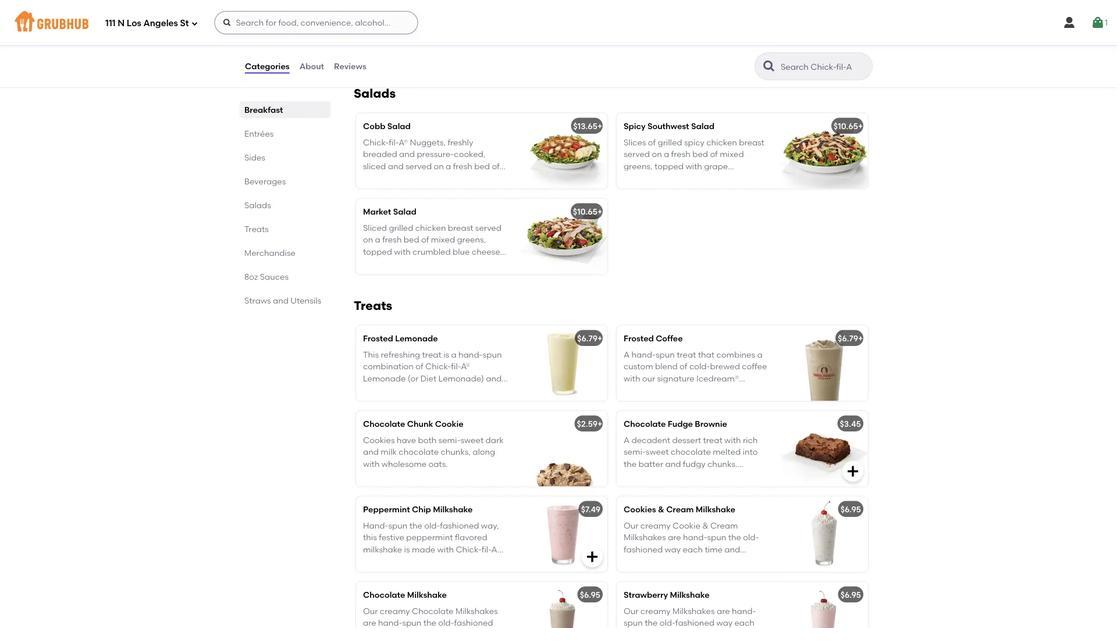 Task type: vqa. For each thing, say whether or not it's contained in the screenshot.
the top the $10.65
yes



Task type: locate. For each thing, give the bounding box(es) containing it.
beverages tab
[[245, 175, 326, 187]]

1 horizontal spatial are
[[668, 533, 682, 543]]

with
[[624, 374, 641, 384], [725, 436, 741, 446], [363, 459, 380, 469]]

svg image
[[1063, 16, 1077, 30], [1092, 16, 1106, 30]]

chocolate chunk cookie image
[[521, 411, 608, 487]]

lemonade down combination
[[363, 374, 406, 384]]

cookies & cream milkshake
[[624, 505, 736, 515]]

1% cows milk button
[[356, 0, 608, 61]]

cookie down cookies & cream milkshake
[[673, 521, 701, 531]]

our creamy cookie & cream milkshakes are hand-spun the old- fashioned way each time and feature delicious chick-fil-a icedream® dessert.
[[624, 521, 760, 578]]

$6.79 for this refreshing treat is a hand-spun combination of chick-fil-a® lemonade (or diet lemonade) and our signature icedream® dessert.
[[578, 334, 598, 344]]

with down custom
[[624, 374, 641, 384]]

1 vertical spatial lemonade
[[363, 374, 406, 384]]

with up melted
[[725, 436, 741, 446]]

our
[[624, 521, 639, 531], [363, 607, 378, 617], [624, 607, 639, 617]]

a right delicious at the right of page
[[727, 557, 733, 567]]

0 vertical spatial cream
[[667, 505, 694, 515]]

fil-
[[451, 362, 461, 372], [717, 557, 727, 567]]

1 horizontal spatial way
[[717, 619, 733, 629]]

our down chocolate milkshake
[[363, 607, 378, 617]]

1 vertical spatial chick-
[[692, 557, 717, 567]]

1 horizontal spatial $10.65
[[834, 121, 859, 131]]

111
[[105, 18, 116, 29]]

cookies down available at bottom right
[[624, 505, 657, 515]]

chocolate up the our creamy chocolate milkshakes are hand-spun the old-fashione
[[363, 590, 405, 600]]

1 horizontal spatial chocolate
[[671, 448, 711, 457]]

and down chocolate chunk cookie on the bottom of page
[[363, 448, 379, 457]]

$6.95 for our creamy cookie & cream milkshakes are hand-spun the old- fashioned way each time and feature delicious chick-fil-a icedream® dessert.
[[841, 505, 862, 515]]

0 horizontal spatial fashioned
[[624, 545, 663, 555]]

cows
[[376, 10, 398, 20]]

1 vertical spatial icedream®
[[418, 386, 460, 395]]

0 vertical spatial sweet
[[461, 436, 484, 446]]

creamy down chocolate milkshake
[[380, 607, 410, 617]]

1 horizontal spatial cream
[[711, 521, 739, 531]]

a inside a hand-spun treat that combines a custom blend of cold-brewed coffee with our signature icedream® dessert.
[[758, 350, 763, 360]]

dessert.
[[462, 386, 493, 395], [624, 386, 655, 395], [669, 569, 700, 578]]

0 vertical spatial with
[[624, 374, 641, 384]]

southwest
[[648, 121, 690, 131]]

and right lemonade)
[[486, 374, 502, 384]]

1 horizontal spatial chick-
[[692, 557, 717, 567]]

0 vertical spatial treats
[[245, 224, 269, 234]]

fashioned up feature
[[624, 545, 663, 555]]

1 horizontal spatial old-
[[660, 619, 676, 629]]

1 horizontal spatial a
[[728, 471, 733, 481]]

0 horizontal spatial are
[[363, 619, 377, 629]]

a inside a decadent dessert treat with rich semi-sweet chocolate melted into the batter and fudgy chunks. available individually or in a tray.
[[624, 436, 630, 446]]

refreshing
[[381, 350, 420, 360]]

market salad image
[[521, 199, 608, 275]]

sides tab
[[245, 151, 326, 164]]

0 horizontal spatial our
[[363, 386, 376, 395]]

$10.65 + for spicy southwest salad
[[834, 121, 864, 131]]

1 of from the left
[[416, 362, 424, 372]]

0 vertical spatial cookies
[[363, 436, 395, 446]]

0 horizontal spatial signature
[[378, 386, 416, 395]]

0 horizontal spatial old-
[[439, 619, 454, 629]]

hand- inside our creamy cookie & cream milkshakes are hand-spun the old- fashioned way each time and feature delicious chick-fil-a icedream® dessert.
[[684, 533, 708, 543]]

treat inside this refreshing treat is a hand-spun combination of chick-fil-a® lemonade (or diet lemonade) and our signature icedream® dessert.
[[422, 350, 442, 360]]

$10.65 for spicy southwest salad
[[834, 121, 859, 131]]

1 vertical spatial $10.65 +
[[573, 207, 603, 217]]

1 horizontal spatial our
[[643, 374, 656, 384]]

salads down beverages
[[245, 200, 271, 210]]

our down combination
[[363, 386, 376, 395]]

are inside our creamy milkshakes are hand- spun the old-fashioned way eac
[[717, 607, 730, 617]]

of left cold-
[[680, 362, 688, 372]]

2 vertical spatial are
[[363, 619, 377, 629]]

0 horizontal spatial salads
[[245, 200, 271, 210]]

$10.65 + for market salad
[[573, 207, 603, 217]]

treat inside a hand-spun treat that combines a custom blend of cold-brewed coffee with our signature icedream® dessert.
[[677, 350, 697, 360]]

0 vertical spatial semi-
[[439, 436, 461, 446]]

into
[[743, 448, 758, 457]]

salad right market
[[393, 207, 417, 217]]

straws and utensils tab
[[245, 295, 326, 307]]

1 horizontal spatial milk
[[400, 10, 416, 20]]

st
[[180, 18, 189, 29]]

a decadent dessert treat with rich semi-sweet chocolate melted into the batter and fudgy chunks. available individually or in a tray.
[[624, 436, 758, 481]]

0 horizontal spatial of
[[416, 362, 424, 372]]

milkshake right chip
[[433, 505, 473, 515]]

1 horizontal spatial $10.65 +
[[834, 121, 864, 131]]

milkshakes
[[624, 533, 666, 543], [456, 607, 498, 617], [673, 607, 715, 617]]

chunk
[[407, 419, 433, 429]]

1 horizontal spatial fashioned
[[676, 619, 715, 629]]

+ for cobb salad
[[598, 121, 603, 131]]

0 horizontal spatial a
[[452, 350, 457, 360]]

chick- down the time
[[692, 557, 717, 567]]

2 horizontal spatial icedream®
[[697, 374, 740, 384]]

1%
[[363, 10, 374, 20]]

the inside a decadent dessert treat with rich semi-sweet chocolate melted into the batter and fudgy chunks. available individually or in a tray.
[[624, 459, 637, 469]]

spicy
[[624, 121, 646, 131]]

treats
[[245, 224, 269, 234], [354, 298, 393, 313]]

chick-
[[426, 362, 451, 372], [692, 557, 717, 567]]

icedream® down diet
[[418, 386, 460, 395]]

1 horizontal spatial fil-
[[717, 557, 727, 567]]

batter
[[639, 459, 664, 469]]

lemonade
[[395, 334, 438, 344], [363, 374, 406, 384]]

fil- up lemonade)
[[451, 362, 461, 372]]

0 horizontal spatial dessert.
[[462, 386, 493, 395]]

reviews
[[334, 61, 367, 71]]

2 chocolate from the left
[[671, 448, 711, 457]]

0 horizontal spatial $6.79
[[578, 334, 598, 344]]

0 vertical spatial cookie
[[435, 419, 464, 429]]

chocolate up have
[[363, 419, 405, 429]]

+ for frosted lemonade
[[598, 334, 603, 344]]

fashioned
[[624, 545, 663, 555], [676, 619, 715, 629]]

0 horizontal spatial with
[[363, 459, 380, 469]]

dessert. down lemonade)
[[462, 386, 493, 395]]

are inside the our creamy chocolate milkshakes are hand-spun the old-fashione
[[363, 619, 377, 629]]

1 vertical spatial sweet
[[646, 448, 669, 457]]

frosted up this
[[363, 334, 393, 344]]

spun up blend
[[656, 350, 675, 360]]

a left decadent
[[624, 436, 630, 446]]

are
[[668, 533, 682, 543], [717, 607, 730, 617], [363, 619, 377, 629]]

cookies inside cookies have both semi-sweet dark and milk chocolate chunks, along with wholesome oats.
[[363, 436, 395, 446]]

entrées tab
[[245, 128, 326, 140]]

dessert. down custom
[[624, 386, 655, 395]]

1 $6.79 from the left
[[578, 334, 598, 344]]

treats inside tab
[[245, 224, 269, 234]]

icedream® down brewed
[[697, 374, 740, 384]]

fudgy
[[683, 459, 706, 469]]

1 horizontal spatial icedream®
[[624, 569, 667, 578]]

of up (or
[[416, 362, 424, 372]]

0 horizontal spatial fil-
[[451, 362, 461, 372]]

our up feature
[[624, 521, 639, 531]]

$6.79 + for a hand-spun treat that combines a custom blend of cold-brewed coffee with our signature icedream® dessert.
[[838, 334, 864, 344]]

chocolate inside a decadent dessert treat with rich semi-sweet chocolate melted into the batter and fudgy chunks. available individually or in a tray.
[[671, 448, 711, 457]]

dessert. down delicious at the right of page
[[669, 569, 700, 578]]

1 vertical spatial way
[[717, 619, 733, 629]]

wholesome
[[382, 459, 427, 469]]

hand-
[[459, 350, 483, 360], [632, 350, 656, 360], [684, 533, 708, 543], [732, 607, 757, 617], [378, 619, 403, 629]]

a for a decadent dessert treat with rich semi-sweet chocolate melted into the batter and fudgy chunks. available individually or in a tray.
[[624, 436, 630, 446]]

0 vertical spatial chick-
[[426, 362, 451, 372]]

creamy down strawberry
[[641, 607, 671, 617]]

spun inside this refreshing treat is a hand-spun combination of chick-fil-a® lemonade (or diet lemonade) and our signature icedream® dessert.
[[483, 350, 502, 360]]

$2.59 +
[[577, 419, 603, 429]]

1 vertical spatial signature
[[378, 386, 416, 395]]

of inside a hand-spun treat that combines a custom blend of cold-brewed coffee with our signature icedream® dessert.
[[680, 362, 688, 372]]

2 horizontal spatial old-
[[744, 533, 760, 543]]

a up the coffee
[[758, 350, 763, 360]]

and inside a decadent dessert treat with rich semi-sweet chocolate melted into the batter and fudgy chunks. available individually or in a tray.
[[666, 459, 681, 469]]

icedream® inside our creamy cookie & cream milkshakes are hand-spun the old- fashioned way each time and feature delicious chick-fil-a icedream® dessert.
[[624, 569, 667, 578]]

salad right cobb
[[388, 121, 411, 131]]

0 horizontal spatial chick-
[[426, 362, 451, 372]]

straws
[[245, 296, 271, 306]]

creamy inside the our creamy chocolate milkshakes are hand-spun the old-fashione
[[380, 607, 410, 617]]

1 vertical spatial $10.65
[[573, 207, 598, 217]]

1 horizontal spatial semi-
[[624, 448, 646, 457]]

$6.79 + for this refreshing treat is a hand-spun combination of chick-fil-a® lemonade (or diet lemonade) and our signature icedream® dessert.
[[578, 334, 603, 344]]

that
[[699, 350, 715, 360]]

and
[[273, 296, 289, 306], [486, 374, 502, 384], [363, 448, 379, 457], [666, 459, 681, 469], [725, 545, 741, 555]]

hand- inside a hand-spun treat that combines a custom blend of cold-brewed coffee with our signature icedream® dessert.
[[632, 350, 656, 360]]

a right is
[[452, 350, 457, 360]]

icedream® inside a hand-spun treat that combines a custom blend of cold-brewed coffee with our signature icedream® dessert.
[[697, 374, 740, 384]]

salad right southwest
[[692, 121, 715, 131]]

and right straws
[[273, 296, 289, 306]]

the
[[624, 459, 637, 469], [729, 533, 742, 543], [424, 619, 437, 629], [645, 619, 658, 629]]

1 horizontal spatial salads
[[354, 86, 396, 101]]

available
[[624, 471, 661, 481]]

0 vertical spatial milk
[[400, 10, 416, 20]]

cookies left have
[[363, 436, 395, 446]]

0 vertical spatial $10.65 +
[[834, 121, 864, 131]]

fil- down the time
[[717, 557, 727, 567]]

0 horizontal spatial chocolate
[[399, 448, 439, 457]]

creamy down cookies & cream milkshake
[[641, 521, 671, 531]]

the inside our creamy milkshakes are hand- spun the old-fashioned way eac
[[645, 619, 658, 629]]

1 vertical spatial cream
[[711, 521, 739, 531]]

and up individually
[[666, 459, 681, 469]]

0 horizontal spatial sweet
[[461, 436, 484, 446]]

0 horizontal spatial cookie
[[435, 419, 464, 429]]

2 horizontal spatial with
[[725, 436, 741, 446]]

1 horizontal spatial treat
[[677, 350, 697, 360]]

merchandise tab
[[245, 247, 326, 259]]

treats up the "frosted lemonade"
[[354, 298, 393, 313]]

svg image
[[223, 18, 232, 27], [191, 20, 198, 27], [586, 39, 600, 53], [847, 465, 861, 479], [586, 551, 600, 564]]

2 vertical spatial a
[[727, 557, 733, 567]]

+
[[598, 121, 603, 131], [859, 121, 864, 131], [598, 207, 603, 217], [598, 334, 603, 344], [859, 334, 864, 344], [598, 419, 603, 429]]

salads up cobb
[[354, 86, 396, 101]]

1% cows milk
[[363, 10, 416, 20]]

chunks.
[[708, 459, 738, 469]]

brewed
[[711, 362, 741, 372]]

semi- down decadent
[[624, 448, 646, 457]]

$6.95 for our creamy milkshakes are hand- spun the old-fashioned way eac
[[841, 590, 862, 600]]

0 vertical spatial are
[[668, 533, 682, 543]]

cookies for cookies have both semi-sweet dark and milk chocolate chunks, along with wholesome oats.
[[363, 436, 395, 446]]

or
[[709, 471, 717, 481]]

0 horizontal spatial icedream®
[[418, 386, 460, 395]]

diet
[[421, 374, 437, 384]]

0 vertical spatial icedream®
[[697, 374, 740, 384]]

& down available at bottom right
[[658, 505, 665, 515]]

1 vertical spatial &
[[703, 521, 709, 531]]

a right in
[[728, 471, 733, 481]]

spicy southwest salad image
[[781, 113, 869, 189]]

spun inside the our creamy chocolate milkshakes are hand-spun the old-fashione
[[403, 619, 422, 629]]

1 vertical spatial fil-
[[717, 557, 727, 567]]

spun up the time
[[708, 533, 727, 543]]

our
[[643, 374, 656, 384], [363, 386, 376, 395]]

chocolate inside cookies have both semi-sweet dark and milk chocolate chunks, along with wholesome oats.
[[399, 448, 439, 457]]

spun down chocolate milkshake
[[403, 619, 422, 629]]

0 horizontal spatial semi-
[[439, 436, 461, 446]]

milkshakes inside the our creamy chocolate milkshakes are hand-spun the old-fashione
[[456, 607, 498, 617]]

of
[[416, 362, 424, 372], [680, 362, 688, 372]]

tray.
[[735, 471, 752, 481]]

treats tab
[[245, 223, 326, 235]]

breakfast tab
[[245, 104, 326, 116]]

sweet up along
[[461, 436, 484, 446]]

about button
[[299, 45, 325, 87]]

treat left is
[[422, 350, 442, 360]]

cream down individually
[[667, 505, 694, 515]]

chocolate for have
[[363, 419, 405, 429]]

chocolate up decadent
[[624, 419, 666, 429]]

our inside the our creamy chocolate milkshakes are hand-spun the old-fashione
[[363, 607, 378, 617]]

hand- inside the our creamy chocolate milkshakes are hand-spun the old-fashione
[[378, 619, 403, 629]]

1 vertical spatial salads
[[245, 200, 271, 210]]

treat inside a decadent dessert treat with rich semi-sweet chocolate melted into the batter and fudgy chunks. available individually or in a tray.
[[704, 436, 723, 446]]

cream
[[667, 505, 694, 515], [711, 521, 739, 531]]

a up custom
[[624, 350, 630, 360]]

0 vertical spatial signature
[[658, 374, 695, 384]]

fashioned down 'strawberry milkshake'
[[676, 619, 715, 629]]

this refreshing treat is a hand-spun combination of chick-fil-a® lemonade (or diet lemonade) and our signature icedream® dessert.
[[363, 350, 502, 395]]

1 horizontal spatial &
[[703, 521, 709, 531]]

the inside our creamy cookie & cream milkshakes are hand-spun the old- fashioned way each time and feature delicious chick-fil-a icedream® dessert.
[[729, 533, 742, 543]]

0 horizontal spatial cookies
[[363, 436, 395, 446]]

$6.79
[[578, 334, 598, 344], [838, 334, 859, 344]]

peppermint chip milkshake image
[[521, 497, 608, 573]]

frosted coffee image
[[781, 326, 869, 401]]

2 of from the left
[[680, 362, 688, 372]]

cookie up both
[[435, 419, 464, 429]]

coffee
[[656, 334, 683, 344]]

0 vertical spatial fil-
[[451, 362, 461, 372]]

our down custom
[[643, 374, 656, 384]]

0 horizontal spatial frosted
[[363, 334, 393, 344]]

1 horizontal spatial sweet
[[646, 448, 669, 457]]

sweet inside a decadent dessert treat with rich semi-sweet chocolate melted into the batter and fudgy chunks. available individually or in a tray.
[[646, 448, 669, 457]]

chocolate down both
[[399, 448, 439, 457]]

chick- down is
[[426, 362, 451, 372]]

with left wholesome
[[363, 459, 380, 469]]

1 horizontal spatial of
[[680, 362, 688, 372]]

our down strawberry
[[624, 607, 639, 617]]

and inside cookies have both semi-sweet dark and milk chocolate chunks, along with wholesome oats.
[[363, 448, 379, 457]]

1 horizontal spatial milkshakes
[[624, 533, 666, 543]]

our inside our creamy cookie & cream milkshakes are hand-spun the old- fashioned way each time and feature delicious chick-fil-a icedream® dessert.
[[624, 521, 639, 531]]

chocolate up the fudgy at the bottom right of the page
[[671, 448, 711, 457]]

combines
[[717, 350, 756, 360]]

0 vertical spatial $10.65
[[834, 121, 859, 131]]

signature down (or
[[378, 386, 416, 395]]

2 svg image from the left
[[1092, 16, 1106, 30]]

signature down blend
[[658, 374, 695, 384]]

1 vertical spatial milk
[[381, 448, 397, 457]]

0 horizontal spatial $10.65 +
[[573, 207, 603, 217]]

milkshake
[[433, 505, 473, 515], [696, 505, 736, 515], [407, 590, 447, 600], [670, 590, 710, 600]]

combination
[[363, 362, 414, 372]]

+ for spicy southwest salad
[[859, 121, 864, 131]]

$13.65 +
[[574, 121, 603, 131]]

cookie
[[435, 419, 464, 429], [673, 521, 701, 531]]

svg image for chocolate fudge brownie image
[[847, 465, 861, 479]]

our inside our creamy milkshakes are hand- spun the old-fashioned way eac
[[624, 607, 639, 617]]

spun inside a hand-spun treat that combines a custom blend of cold-brewed coffee with our signature icedream® dessert.
[[656, 350, 675, 360]]

1 horizontal spatial dessert.
[[624, 386, 655, 395]]

frosted up custom
[[624, 334, 654, 344]]

treat for chocolate
[[704, 436, 723, 446]]

and right the time
[[725, 545, 741, 555]]

hand- inside our creamy milkshakes are hand- spun the old-fashioned way eac
[[732, 607, 757, 617]]

signature inside this refreshing treat is a hand-spun combination of chick-fil-a® lemonade (or diet lemonade) and our signature icedream® dessert.
[[378, 386, 416, 395]]

1 vertical spatial a
[[624, 436, 630, 446]]

milk up wholesome
[[381, 448, 397, 457]]

spun
[[483, 350, 502, 360], [656, 350, 675, 360], [708, 533, 727, 543], [403, 619, 422, 629], [624, 619, 643, 629]]

Search Chick-fil-A search field
[[780, 61, 869, 72]]

frosted
[[363, 334, 393, 344], [624, 334, 654, 344]]

milkshakes inside our creamy milkshakes are hand- spun the old-fashioned way eac
[[673, 607, 715, 617]]

2 horizontal spatial a
[[758, 350, 763, 360]]

1 vertical spatial fashioned
[[676, 619, 715, 629]]

categories
[[245, 61, 290, 71]]

2 horizontal spatial milkshakes
[[673, 607, 715, 617]]

sweet up batter
[[646, 448, 669, 457]]

2 frosted from the left
[[624, 334, 654, 344]]

milk
[[400, 10, 416, 20], [381, 448, 397, 457]]

2 vertical spatial icedream®
[[624, 569, 667, 578]]

fudge
[[668, 419, 693, 429]]

1 vertical spatial cookie
[[673, 521, 701, 531]]

market
[[363, 207, 391, 217]]

2 horizontal spatial dessert.
[[669, 569, 700, 578]]

1 vertical spatial with
[[725, 436, 741, 446]]

0 vertical spatial fashioned
[[624, 545, 663, 555]]

0 horizontal spatial treat
[[422, 350, 442, 360]]

gallon beverages image
[[781, 0, 869, 61]]

market salad
[[363, 207, 417, 217]]

milk right cows
[[400, 10, 416, 20]]

cookie inside our creamy cookie & cream milkshakes are hand-spun the old- fashioned way each time and feature delicious chick-fil-a icedream® dessert.
[[673, 521, 701, 531]]

1 vertical spatial semi-
[[624, 448, 646, 457]]

lemonade up refreshing
[[395, 334, 438, 344]]

0 horizontal spatial svg image
[[1063, 16, 1077, 30]]

1 chocolate from the left
[[399, 448, 439, 457]]

spun down strawberry
[[624, 619, 643, 629]]

frosted lemonade
[[363, 334, 438, 344]]

sweet
[[461, 436, 484, 446], [646, 448, 669, 457]]

2 horizontal spatial are
[[717, 607, 730, 617]]

0 horizontal spatial treats
[[245, 224, 269, 234]]

& up the time
[[703, 521, 709, 531]]

1 horizontal spatial cookies
[[624, 505, 657, 515]]

0 vertical spatial lemonade
[[395, 334, 438, 344]]

chocolate down chocolate milkshake
[[412, 607, 454, 617]]

a inside a hand-spun treat that combines a custom blend of cold-brewed coffee with our signature icedream® dessert.
[[624, 350, 630, 360]]

1 $6.79 + from the left
[[578, 334, 603, 344]]

$10.65 +
[[834, 121, 864, 131], [573, 207, 603, 217]]

treat down brownie in the bottom of the page
[[704, 436, 723, 446]]

0 vertical spatial our
[[643, 374, 656, 384]]

0 horizontal spatial &
[[658, 505, 665, 515]]

$10.65
[[834, 121, 859, 131], [573, 207, 598, 217]]

cream inside our creamy cookie & cream milkshakes are hand-spun the old- fashioned way each time and feature delicious chick-fil-a icedream® dessert.
[[711, 521, 739, 531]]

1 vertical spatial our
[[363, 386, 376, 395]]

chocolate inside the our creamy chocolate milkshakes are hand-spun the old-fashione
[[412, 607, 454, 617]]

2 $6.79 + from the left
[[838, 334, 864, 344]]

signature
[[658, 374, 695, 384], [378, 386, 416, 395]]

semi- up the chunks,
[[439, 436, 461, 446]]

main navigation navigation
[[0, 0, 1118, 45]]

treats up the merchandise
[[245, 224, 269, 234]]

$6.95
[[841, 505, 862, 515], [580, 590, 601, 600], [841, 590, 862, 600]]

icedream® down feature
[[624, 569, 667, 578]]

reviews button
[[334, 45, 367, 87]]

cold-
[[690, 362, 711, 372]]

2 horizontal spatial treat
[[704, 436, 723, 446]]

creamy inside our creamy cookie & cream milkshakes are hand-spun the old- fashioned way each time and feature delicious chick-fil-a icedream® dessert.
[[641, 521, 671, 531]]

cream up the time
[[711, 521, 739, 531]]

old- inside the our creamy chocolate milkshakes are hand-spun the old-fashione
[[439, 619, 454, 629]]

spun inside our creamy milkshakes are hand- spun the old-fashioned way eac
[[624, 619, 643, 629]]

2 vertical spatial with
[[363, 459, 380, 469]]

chocolate for creamy
[[363, 590, 405, 600]]

way
[[665, 545, 681, 555], [717, 619, 733, 629]]

spun up lemonade)
[[483, 350, 502, 360]]

have
[[397, 436, 416, 446]]

2 $6.79 from the left
[[838, 334, 859, 344]]

1 horizontal spatial treats
[[354, 298, 393, 313]]

breakfast
[[245, 105, 283, 115]]

1 frosted from the left
[[363, 334, 393, 344]]

treat up cold-
[[677, 350, 697, 360]]

creamy inside our creamy milkshakes are hand- spun the old-fashioned way eac
[[641, 607, 671, 617]]

cookie for chunk
[[435, 419, 464, 429]]

chocolate fudge brownie image
[[781, 411, 869, 487]]

1
[[1106, 18, 1109, 28]]



Task type: describe. For each thing, give the bounding box(es) containing it.
cobb salad
[[363, 121, 411, 131]]

dessert. inside a hand-spun treat that combines a custom blend of cold-brewed coffee with our signature icedream® dessert.
[[624, 386, 655, 395]]

blend
[[656, 362, 678, 372]]

a®
[[461, 362, 471, 372]]

dessert
[[673, 436, 702, 446]]

peppermint chip milkshake
[[363, 505, 473, 515]]

8oz
[[245, 272, 258, 282]]

1% milk image
[[521, 0, 608, 61]]

a inside this refreshing treat is a hand-spun combination of chick-fil-a® lemonade (or diet lemonade) and our signature icedream® dessert.
[[452, 350, 457, 360]]

$6.79 for a hand-spun treat that combines a custom blend of cold-brewed coffee with our signature icedream® dessert.
[[838, 334, 859, 344]]

is
[[444, 350, 450, 360]]

lemonade)
[[439, 374, 484, 384]]

salads inside tab
[[245, 200, 271, 210]]

old- inside our creamy milkshakes are hand- spun the old-fashioned way eac
[[660, 619, 676, 629]]

angeles
[[143, 18, 178, 29]]

semi- inside a decadent dessert treat with rich semi-sweet chocolate melted into the batter and fudgy chunks. available individually or in a tray.
[[624, 448, 646, 457]]

los
[[127, 18, 141, 29]]

creamy for spun
[[380, 607, 410, 617]]

salad for $13.65 +
[[388, 121, 411, 131]]

brownie
[[695, 419, 728, 429]]

creamy for are
[[641, 521, 671, 531]]

chick- inside this refreshing treat is a hand-spun combination of chick-fil-a® lemonade (or diet lemonade) and our signature icedream® dessert.
[[426, 362, 451, 372]]

8oz sauces tab
[[245, 271, 326, 283]]

$3.45
[[840, 419, 862, 429]]

chick- inside our creamy cookie & cream milkshakes are hand-spun the old- fashioned way each time and feature delicious chick-fil-a icedream® dessert.
[[692, 557, 717, 567]]

$10.65 for market salad
[[573, 207, 598, 217]]

chocolate for decadent
[[624, 419, 666, 429]]

strawberry milkshake
[[624, 590, 710, 600]]

1 button
[[1092, 12, 1109, 33]]

sides
[[245, 153, 265, 162]]

coffee
[[742, 362, 768, 372]]

milkshake up our creamy milkshakes are hand- spun the old-fashioned way eac
[[670, 590, 710, 600]]

milk inside button
[[400, 10, 416, 20]]

feature
[[624, 557, 653, 567]]

+ for market salad
[[598, 207, 603, 217]]

1 svg image from the left
[[1063, 16, 1077, 30]]

strawberry
[[624, 590, 668, 600]]

utensils
[[291, 296, 321, 306]]

+ for chocolate chunk cookie
[[598, 419, 603, 429]]

decadent
[[632, 436, 671, 446]]

milk inside cookies have both semi-sweet dark and milk chocolate chunks, along with wholesome oats.
[[381, 448, 397, 457]]

$2.59
[[577, 419, 598, 429]]

111 n los angeles st
[[105, 18, 189, 29]]

chocolate fudge brownie
[[624, 419, 728, 429]]

chocolate milkshake image
[[521, 583, 608, 629]]

our inside a hand-spun treat that combines a custom blend of cold-brewed coffee with our signature icedream® dessert.
[[643, 374, 656, 384]]

strawberry milkshake image
[[781, 583, 869, 629]]

our for our creamy cookie & cream milkshakes are hand-spun the old- fashioned way each time and feature delicious chick-fil-a icedream® dessert.
[[624, 521, 639, 531]]

with inside a hand-spun treat that combines a custom blend of cold-brewed coffee with our signature icedream® dessert.
[[624, 374, 641, 384]]

$6.95 for our creamy chocolate milkshakes are hand-spun the old-fashione
[[580, 590, 601, 600]]

in
[[719, 471, 726, 481]]

cookies & cream milkshake image
[[781, 497, 869, 573]]

$7.49
[[581, 505, 601, 515]]

chocolate milkshake
[[363, 590, 447, 600]]

our inside this refreshing treat is a hand-spun combination of chick-fil-a® lemonade (or diet lemonade) and our signature icedream® dessert.
[[363, 386, 376, 395]]

fil- inside our creamy cookie & cream milkshakes are hand-spun the old- fashioned way each time and feature delicious chick-fil-a icedream® dessert.
[[717, 557, 727, 567]]

with inside cookies have both semi-sweet dark and milk chocolate chunks, along with wholesome oats.
[[363, 459, 380, 469]]

0 vertical spatial &
[[658, 505, 665, 515]]

each
[[683, 545, 703, 555]]

fil- inside this refreshing treat is a hand-spun combination of chick-fil-a® lemonade (or diet lemonade) and our signature icedream® dessert.
[[451, 362, 461, 372]]

and inside this refreshing treat is a hand-spun combination of chick-fil-a® lemonade (or diet lemonade) and our signature icedream® dessert.
[[486, 374, 502, 384]]

fashioned inside our creamy milkshakes are hand- spun the old-fashioned way eac
[[676, 619, 715, 629]]

our for our creamy milkshakes are hand- spun the old-fashioned way eac
[[624, 607, 639, 617]]

a inside a decadent dessert treat with rich semi-sweet chocolate melted into the batter and fudgy chunks. available individually or in a tray.
[[728, 471, 733, 481]]

cookies for cookies & cream milkshake
[[624, 505, 657, 515]]

peppermint
[[363, 505, 410, 515]]

individually
[[663, 471, 707, 481]]

chocolate chunk cookie
[[363, 419, 464, 429]]

custom
[[624, 362, 654, 372]]

Search for food, convenience, alcohol... search field
[[215, 11, 418, 34]]

beverages
[[245, 176, 286, 186]]

our creamy milkshakes are hand- spun the old-fashioned way eac
[[624, 607, 765, 629]]

both
[[418, 436, 437, 446]]

cobb salad image
[[521, 113, 608, 189]]

a inside our creamy cookie & cream milkshakes are hand-spun the old- fashioned way each time and feature delicious chick-fil-a icedream® dessert.
[[727, 557, 733, 567]]

our creamy chocolate milkshakes are hand-spun the old-fashione
[[363, 607, 506, 629]]

svg image for peppermint chip milkshake image
[[586, 551, 600, 564]]

$13.65
[[574, 121, 598, 131]]

n
[[118, 18, 125, 29]]

signature inside a hand-spun treat that combines a custom blend of cold-brewed coffee with our signature icedream® dessert.
[[658, 374, 695, 384]]

chip
[[412, 505, 431, 515]]

salad for $10.65 +
[[393, 207, 417, 217]]

spicy southwest salad
[[624, 121, 715, 131]]

hand- inside this refreshing treat is a hand-spun combination of chick-fil-a® lemonade (or diet lemonade) and our signature icedream® dessert.
[[459, 350, 483, 360]]

treat for frosted
[[677, 350, 697, 360]]

delicious
[[655, 557, 690, 567]]

creamy for the
[[641, 607, 671, 617]]

semi- inside cookies have both semi-sweet dark and milk chocolate chunks, along with wholesome oats.
[[439, 436, 461, 446]]

& inside our creamy cookie & cream milkshakes are hand-spun the old- fashioned way each time and feature delicious chick-fil-a icedream® dessert.
[[703, 521, 709, 531]]

entrées
[[245, 129, 274, 139]]

and inside our creamy cookie & cream milkshakes are hand-spun the old- fashioned way each time and feature delicious chick-fil-a icedream® dessert.
[[725, 545, 741, 555]]

way inside our creamy cookie & cream milkshakes are hand-spun the old- fashioned way each time and feature delicious chick-fil-a icedream® dessert.
[[665, 545, 681, 555]]

sweet inside cookies have both semi-sweet dark and milk chocolate chunks, along with wholesome oats.
[[461, 436, 484, 446]]

milkshake down or on the bottom of page
[[696, 505, 736, 515]]

milkshakes inside our creamy cookie & cream milkshakes are hand-spun the old- fashioned way each time and feature delicious chick-fil-a icedream® dessert.
[[624, 533, 666, 543]]

sauces
[[260, 272, 289, 282]]

cookie for creamy
[[673, 521, 701, 531]]

along
[[473, 448, 496, 457]]

about
[[300, 61, 324, 71]]

cobb
[[363, 121, 386, 131]]

the inside the our creamy chocolate milkshakes are hand-spun the old-fashione
[[424, 619, 437, 629]]

milkshake up the our creamy chocolate milkshakes are hand-spun the old-fashione
[[407, 590, 447, 600]]

cookies have both semi-sweet dark and milk chocolate chunks, along with wholesome oats.
[[363, 436, 504, 469]]

svg image inside 1 button
[[1092, 16, 1106, 30]]

1 vertical spatial treats
[[354, 298, 393, 313]]

old- inside our creamy cookie & cream milkshakes are hand-spun the old- fashioned way each time and feature delicious chick-fil-a icedream® dessert.
[[744, 533, 760, 543]]

chunks,
[[441, 448, 471, 457]]

frosted for hand-
[[624, 334, 654, 344]]

frosted for refreshing
[[363, 334, 393, 344]]

chocolate for dessert
[[671, 448, 711, 457]]

a for a hand-spun treat that combines a custom blend of cold-brewed coffee with our signature icedream® dessert.
[[624, 350, 630, 360]]

spun inside our creamy cookie & cream milkshakes are hand-spun the old- fashioned way each time and feature delicious chick-fil-a icedream® dessert.
[[708, 533, 727, 543]]

our for our creamy chocolate milkshakes are hand-spun the old-fashione
[[363, 607, 378, 617]]

this
[[363, 350, 379, 360]]

rich
[[743, 436, 758, 446]]

are inside our creamy cookie & cream milkshakes are hand-spun the old- fashioned way each time and feature delicious chick-fil-a icedream® dessert.
[[668, 533, 682, 543]]

salads tab
[[245, 199, 326, 211]]

of inside this refreshing treat is a hand-spun combination of chick-fil-a® lemonade (or diet lemonade) and our signature icedream® dessert.
[[416, 362, 424, 372]]

straws and utensils
[[245, 296, 321, 306]]

frosted lemonade image
[[521, 326, 608, 401]]

dessert. inside this refreshing treat is a hand-spun combination of chick-fil-a® lemonade (or diet lemonade) and our signature icedream® dessert.
[[462, 386, 493, 395]]

(or
[[408, 374, 419, 384]]

svg image for 1% milk image
[[586, 39, 600, 53]]

way inside our creamy milkshakes are hand- spun the old-fashioned way eac
[[717, 619, 733, 629]]

a hand-spun treat that combines a custom blend of cold-brewed coffee with our signature icedream® dessert.
[[624, 350, 768, 395]]

lemonade inside this refreshing treat is a hand-spun combination of chick-fil-a® lemonade (or diet lemonade) and our signature icedream® dessert.
[[363, 374, 406, 384]]

melted
[[713, 448, 741, 457]]

with inside a decadent dessert treat with rich semi-sweet chocolate melted into the batter and fudgy chunks. available individually or in a tray.
[[725, 436, 741, 446]]

oats.
[[429, 459, 448, 469]]

+ for frosted coffee
[[859, 334, 864, 344]]

dessert. inside our creamy cookie & cream milkshakes are hand-spun the old- fashioned way each time and feature delicious chick-fil-a icedream® dessert.
[[669, 569, 700, 578]]

chocolate for both
[[399, 448, 439, 457]]

categories button
[[245, 45, 290, 87]]

search icon image
[[763, 59, 777, 73]]

and inside tab
[[273, 296, 289, 306]]

icedream® inside this refreshing treat is a hand-spun combination of chick-fil-a® lemonade (or diet lemonade) and our signature icedream® dessert.
[[418, 386, 460, 395]]

time
[[705, 545, 723, 555]]

dark
[[486, 436, 504, 446]]

frosted coffee
[[624, 334, 683, 344]]

8oz sauces
[[245, 272, 289, 282]]

merchandise
[[245, 248, 296, 258]]

fashioned inside our creamy cookie & cream milkshakes are hand-spun the old- fashioned way each time and feature delicious chick-fil-a icedream® dessert.
[[624, 545, 663, 555]]



